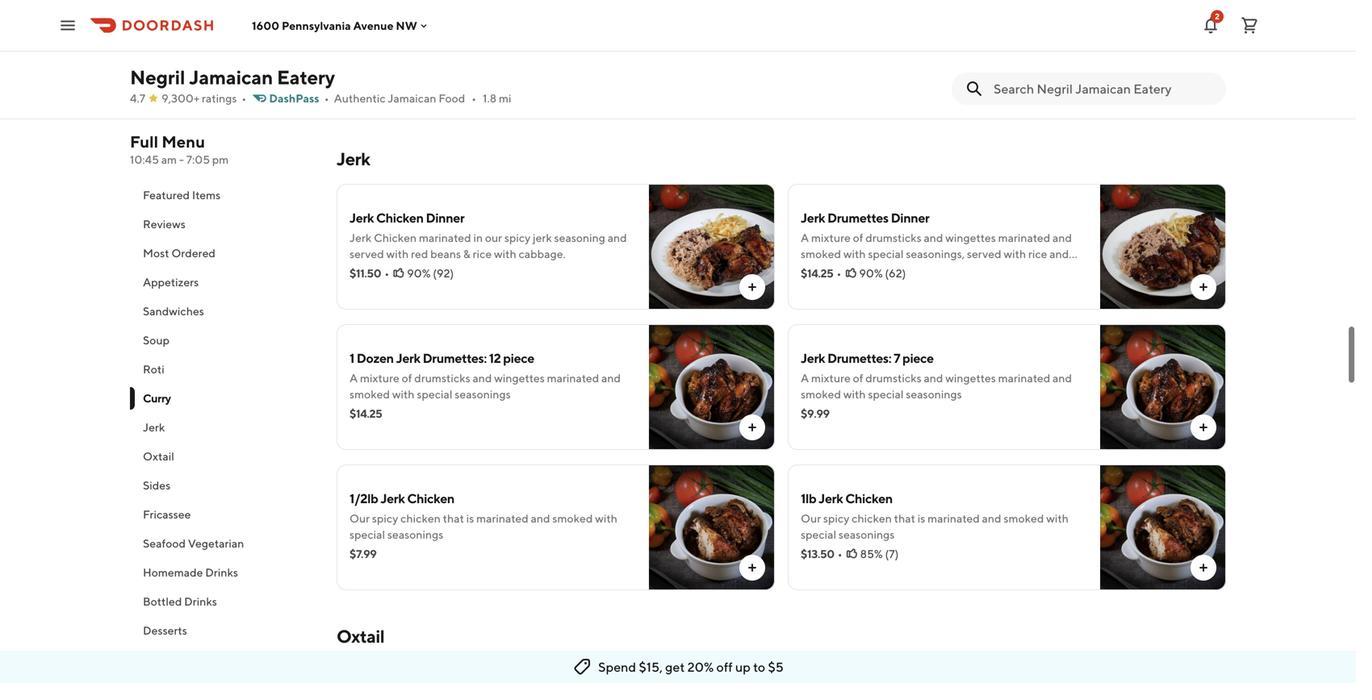 Task type: describe. For each thing, give the bounding box(es) containing it.
and inside the 1/2lb jerk chicken our spicy chicken that is marinated and smoked with special seasonings $7.99
[[531, 512, 550, 526]]

dinner for jerk chicken dinner
[[426, 210, 465, 226]]

jerk drumettes: 7 piece image
[[1100, 325, 1226, 450]]

curry
[[512, 34, 538, 48]]

negril jamaican eatery
[[130, 66, 335, 89]]

• for dashpass •
[[324, 92, 329, 105]]

marinated inside 1lb jerk chicken our spicy chicken that is marinated and smoked with special seasonings
[[928, 512, 980, 526]]

homemade drinks
[[143, 566, 238, 580]]

and inside 1lb jerk chicken our spicy chicken that is marinated and smoked with special seasonings
[[982, 512, 1002, 526]]

with inside the 1/2lb jerk chicken our spicy chicken that is marinated and smoked with special seasonings $7.99
[[595, 512, 618, 526]]

bottled drinks
[[143, 595, 217, 609]]

$5
[[768, 660, 784, 675]]

desserts button
[[130, 617, 317, 646]]

90% for drumettes
[[859, 267, 883, 280]]

off
[[717, 660, 733, 675]]

85% (7)
[[860, 548, 899, 561]]

bottled drinks button
[[130, 588, 317, 617]]

beans
[[430, 247, 461, 261]]

mixture inside jerk drumettes: 7 piece a mixture of drumsticks and wingettes marinated and smoked with special seasonings $9.99
[[811, 372, 851, 385]]

1 dozen jerk drumettes: 12 piece a mixture of drumsticks and wingettes marinated and smoked with special seasonings $14.25
[[350, 351, 621, 421]]

7
[[894, 351, 900, 366]]

(92)
[[433, 267, 454, 280]]

roti inside "curried shrimp roti shrimp marinated in our special curry sauce with onions, tomatoes and green peppers served in a pancake-like dough"
[[438, 13, 463, 29]]

0 items, open order cart image
[[1240, 16, 1259, 35]]

jerk inside jerk button
[[143, 421, 165, 434]]

side
[[857, 264, 878, 277]]

a inside jerk drumettes: 7 piece a mixture of drumsticks and wingettes marinated and smoked with special seasonings $9.99
[[801, 372, 809, 385]]

with inside 1lb jerk chicken our spicy chicken that is marinated and smoked with special seasonings
[[1046, 512, 1069, 526]]

red
[[411, 247, 428, 261]]

Item Search search field
[[994, 80, 1213, 98]]

of inside jerk drumettes: 7 piece a mixture of drumsticks and wingettes marinated and smoked with special seasonings $9.99
[[853, 372, 863, 385]]

• for $13.50 •
[[838, 548, 843, 561]]

marinated inside "curried shrimp roti shrimp marinated in our special curry sauce with onions, tomatoes and green peppers served in a pancake-like dough"
[[388, 34, 441, 48]]

• for $14.25 •
[[837, 267, 841, 280]]

9,300+
[[162, 92, 200, 105]]

with inside "curried shrimp roti shrimp marinated in our special curry sauce with onions, tomatoes and green peppers served in a pancake-like dough"
[[572, 34, 595, 48]]

$11.50 •
[[350, 267, 389, 280]]

dinner for jerk drumettes dinner
[[891, 210, 930, 226]]

up
[[735, 660, 751, 675]]

special inside 1 dozen jerk drumettes: 12 piece a mixture of drumsticks and wingettes marinated and smoked with special seasonings $14.25
[[417, 388, 452, 401]]

marinated inside 1 dozen jerk drumettes: 12 piece a mixture of drumsticks and wingettes marinated and smoked with special seasonings $14.25
[[547, 372, 599, 385]]

a inside the jerk drumettes dinner a mixture of drumsticks and wingettes marinated and smoked with special seasonings, served with rice and peas and a side of cabbage
[[849, 264, 855, 277]]

seasoning
[[554, 231, 605, 245]]

drinks for bottled drinks
[[184, 595, 217, 609]]

negril
[[130, 66, 185, 89]]

is for 1/2lb jerk chicken
[[466, 512, 474, 526]]

oxtail inside button
[[143, 450, 174, 463]]

1600 pennsylvania avenue nw
[[252, 19, 417, 32]]

$13.50
[[801, 548, 835, 561]]

drumettes: inside 1 dozen jerk drumettes: 12 piece a mixture of drumsticks and wingettes marinated and smoked with special seasonings $14.25
[[423, 351, 487, 366]]

add item to cart image for jerk drumettes dinner
[[1197, 281, 1210, 294]]

sauce
[[540, 34, 570, 48]]

chicken for 1lb jerk chicken
[[852, 512, 892, 526]]

rice for jerk chicken dinner
[[473, 247, 492, 261]]

wingettes inside the jerk drumettes dinner a mixture of drumsticks and wingettes marinated and smoked with special seasonings, served with rice and peas and a side of cabbage
[[946, 231, 996, 245]]

drumettes
[[827, 210, 889, 226]]

featured
[[143, 189, 190, 202]]

smoked inside 1lb jerk chicken our spicy chicken that is marinated and smoked with special seasonings
[[1004, 512, 1044, 526]]

4.7
[[130, 92, 145, 105]]

$15,
[[639, 660, 663, 675]]

and inside "curried shrimp roti shrimp marinated in our special curry sauce with onions, tomatoes and green peppers served in a pancake-like dough"
[[686, 34, 706, 48]]

full
[[130, 132, 158, 151]]

soup button
[[130, 326, 317, 355]]

tomatoes
[[636, 34, 684, 48]]

spend $15, get 20% off up to $5
[[598, 660, 784, 675]]

ordered
[[171, 247, 216, 260]]

seasonings inside 1lb jerk chicken our spicy chicken that is marinated and smoked with special seasonings
[[839, 528, 895, 542]]

jerk inside jerk drumettes: 7 piece a mixture of drumsticks and wingettes marinated and smoked with special seasonings $9.99
[[801, 351, 825, 366]]

open menu image
[[58, 16, 78, 35]]

7:05
[[186, 153, 210, 166]]

mixture inside 1 dozen jerk drumettes: 12 piece a mixture of drumsticks and wingettes marinated and smoked with special seasonings $14.25
[[360, 372, 399, 385]]

seafood vegetarian
[[143, 537, 244, 551]]

appetizers
[[143, 276, 199, 289]]

reviews button
[[130, 210, 317, 239]]

90% for chicken
[[407, 267, 431, 280]]

get
[[665, 660, 685, 675]]

-
[[179, 153, 184, 166]]

a inside "curried shrimp roti shrimp marinated in our special curry sauce with onions, tomatoes and green peppers served in a pancake-like dough"
[[442, 50, 448, 64]]

add item to cart image for jerk drumettes: 7 piece
[[1197, 421, 1210, 434]]

pancake-
[[450, 50, 499, 64]]

our for 1lb
[[801, 512, 821, 526]]

green
[[708, 34, 738, 48]]

jerk drumettes dinner a mixture of drumsticks and wingettes marinated and smoked with special seasonings, served with rice and peas and a side of cabbage
[[801, 210, 1072, 277]]

with inside jerk drumettes: 7 piece a mixture of drumsticks and wingettes marinated and smoked with special seasonings $9.99
[[843, 388, 866, 401]]

1.8
[[483, 92, 497, 105]]

marinated inside the jerk drumettes dinner a mixture of drumsticks and wingettes marinated and smoked with special seasonings, served with rice and peas and a side of cabbage
[[998, 231, 1051, 245]]

smoked inside jerk drumettes: 7 piece a mixture of drumsticks and wingettes marinated and smoked with special seasonings $9.99
[[801, 388, 841, 401]]

jerk chicken dinner jerk chicken marinated in our spicy jerk seasoning and served with red beans & rice with cabbage.
[[350, 210, 627, 261]]

fricassee button
[[130, 501, 317, 530]]

oxtail button
[[130, 442, 317, 471]]

spicy inside jerk chicken dinner jerk chicken marinated in our spicy jerk seasoning and served with red beans & rice with cabbage.
[[504, 231, 531, 245]]

special inside the jerk drumettes dinner a mixture of drumsticks and wingettes marinated and smoked with special seasonings, served with rice and peas and a side of cabbage
[[868, 247, 904, 261]]

is for 1lb jerk chicken
[[918, 512, 925, 526]]

spicy for 1lb jerk chicken
[[823, 512, 850, 526]]

$14.25 •
[[801, 267, 841, 280]]

special inside 1lb jerk chicken our spicy chicken that is marinated and smoked with special seasonings
[[801, 528, 836, 542]]

10:45
[[130, 153, 159, 166]]

dashpass
[[269, 92, 319, 105]]

featured items button
[[130, 181, 317, 210]]

onions,
[[597, 34, 633, 48]]

sides
[[143, 479, 171, 492]]

authentic
[[334, 92, 386, 105]]

add item to cart image for 1lb jerk chicken
[[1197, 562, 1210, 575]]

peppers
[[350, 50, 391, 64]]

spend
[[598, 660, 636, 675]]

chicken inside the 1/2lb jerk chicken our spicy chicken that is marinated and smoked with special seasonings $7.99
[[407, 491, 454, 507]]

$14.25 inside 1 dozen jerk drumettes: 12 piece a mixture of drumsticks and wingettes marinated and smoked with special seasonings $14.25
[[350, 407, 382, 421]]

0 horizontal spatial in
[[430, 50, 440, 64]]

curried
[[350, 13, 393, 29]]

1lb jerk chicken our spicy chicken that is marinated and smoked with special seasonings
[[801, 491, 1069, 542]]

1/2lb jerk chicken image
[[649, 465, 775, 591]]

0 horizontal spatial shrimp
[[350, 34, 386, 48]]

1 horizontal spatial shrimp
[[395, 13, 436, 29]]

fricassee
[[143, 508, 191, 522]]

$13.50 •
[[801, 548, 843, 561]]

$11.50
[[350, 267, 381, 280]]

featured items
[[143, 189, 221, 202]]

seafood vegetarian button
[[130, 530, 317, 559]]

sandwiches button
[[130, 297, 317, 326]]

piece inside jerk drumettes: 7 piece a mixture of drumsticks and wingettes marinated and smoked with special seasonings $9.99
[[903, 351, 934, 366]]

bottled
[[143, 595, 182, 609]]

jerk inside 1 dozen jerk drumettes: 12 piece a mixture of drumsticks and wingettes marinated and smoked with special seasonings $14.25
[[396, 351, 420, 366]]

smoked inside the jerk drumettes dinner a mixture of drumsticks and wingettes marinated and smoked with special seasonings, served with rice and peas and a side of cabbage
[[801, 247, 841, 261]]

drinks for homemade drinks
[[205, 566, 238, 580]]

2
[[1215, 12, 1220, 21]]

piece inside 1 dozen jerk drumettes: 12 piece a mixture of drumsticks and wingettes marinated and smoked with special seasonings $14.25
[[503, 351, 534, 366]]

smoked inside 1 dozen jerk drumettes: 12 piece a mixture of drumsticks and wingettes marinated and smoked with special seasonings $14.25
[[350, 388, 390, 401]]

mixture inside the jerk drumettes dinner a mixture of drumsticks and wingettes marinated and smoked with special seasonings, served with rice and peas and a side of cabbage
[[811, 231, 851, 245]]

1 vertical spatial oxtail
[[337, 626, 384, 647]]

marinated inside jerk chicken dinner jerk chicken marinated in our spicy jerk seasoning and served with red beans & rice with cabbage.
[[419, 231, 471, 245]]

our inside "curried shrimp roti shrimp marinated in our special curry sauce with onions, tomatoes and green peppers served in a pancake-like dough"
[[455, 34, 472, 48]]



Task type: locate. For each thing, give the bounding box(es) containing it.
spicy down 1/2lb
[[372, 512, 398, 526]]

drinks
[[205, 566, 238, 580], [184, 595, 217, 609]]

jerk button
[[130, 413, 317, 442]]

• right peas
[[837, 267, 841, 280]]

dinner inside jerk chicken dinner jerk chicken marinated in our spicy jerk seasoning and served with red beans & rice with cabbage.
[[426, 210, 465, 226]]

most
[[143, 247, 169, 260]]

1 horizontal spatial is
[[918, 512, 925, 526]]

1 horizontal spatial chicken
[[852, 512, 892, 526]]

roti up pancake-
[[438, 13, 463, 29]]

rice inside the jerk drumettes dinner a mixture of drumsticks and wingettes marinated and smoked with special seasonings, served with rice and peas and a side of cabbage
[[1028, 247, 1047, 261]]

jamaican for negril
[[189, 66, 273, 89]]

2 vertical spatial in
[[473, 231, 483, 245]]

soup
[[143, 334, 170, 347]]

our down 1lb
[[801, 512, 821, 526]]

appetizers button
[[130, 268, 317, 297]]

1 vertical spatial drinks
[[184, 595, 217, 609]]

1 vertical spatial our
[[485, 231, 502, 245]]

1 vertical spatial $14.25
[[350, 407, 382, 421]]

a up $9.99
[[801, 372, 809, 385]]

1 dozen jerk drumettes: 12 piece image
[[649, 325, 775, 450]]

served
[[394, 50, 428, 64], [350, 247, 384, 261], [967, 247, 1002, 261]]

jamaican for authentic
[[388, 92, 436, 105]]

smoked inside the 1/2lb jerk chicken our spicy chicken that is marinated and smoked with special seasonings $7.99
[[552, 512, 593, 526]]

drumettes: left 7
[[827, 351, 891, 366]]

shrimp up the peppers
[[350, 34, 386, 48]]

seafood
[[143, 537, 186, 551]]

oxtail dinner image
[[649, 662, 775, 684]]

•
[[242, 92, 246, 105], [324, 92, 329, 105], [472, 92, 476, 105], [385, 267, 389, 280], [837, 267, 841, 280], [838, 548, 843, 561]]

1 drumettes: from the left
[[423, 351, 487, 366]]

jamaican left food
[[388, 92, 436, 105]]

1 horizontal spatial in
[[443, 34, 452, 48]]

our
[[455, 34, 472, 48], [485, 231, 502, 245]]

jerk drumettes: 7 piece a mixture of drumsticks and wingettes marinated and smoked with special seasonings $9.99
[[801, 351, 1072, 421]]

$9.99
[[801, 407, 830, 421]]

2 90% from the left
[[859, 267, 883, 280]]

roti down soup
[[143, 363, 164, 376]]

2 horizontal spatial in
[[473, 231, 483, 245]]

0 vertical spatial oxtail
[[143, 450, 174, 463]]

add item to cart image for 1 dozen jerk drumettes: 12 piece
[[746, 421, 759, 434]]

2 piece from the left
[[903, 351, 934, 366]]

special inside jerk drumettes: 7 piece a mixture of drumsticks and wingettes marinated and smoked with special seasonings $9.99
[[868, 388, 904, 401]]

0 horizontal spatial dinner
[[426, 210, 465, 226]]

drumsticks inside the jerk drumettes dinner a mixture of drumsticks and wingettes marinated and smoked with special seasonings, served with rice and peas and a side of cabbage
[[866, 231, 922, 245]]

1 rice from the left
[[473, 247, 492, 261]]

1 piece from the left
[[503, 351, 534, 366]]

1 horizontal spatial $14.25
[[801, 267, 833, 280]]

mixture up $9.99
[[811, 372, 851, 385]]

a
[[442, 50, 448, 64], [849, 264, 855, 277]]

1 horizontal spatial drumettes:
[[827, 351, 891, 366]]

special inside "curried shrimp roti shrimp marinated in our special curry sauce with onions, tomatoes and green peppers served in a pancake-like dough"
[[474, 34, 510, 48]]

items
[[192, 189, 221, 202]]

our left the jerk
[[485, 231, 502, 245]]

2 chicken from the left
[[852, 512, 892, 526]]

$7.99
[[350, 548, 377, 561]]

1 vertical spatial shrimp
[[350, 34, 386, 48]]

0 horizontal spatial roti
[[143, 363, 164, 376]]

most ordered
[[143, 247, 216, 260]]

1 horizontal spatial our
[[801, 512, 821, 526]]

drinks down seafood vegetarian button
[[205, 566, 238, 580]]

• right $13.50
[[838, 548, 843, 561]]

0 horizontal spatial rice
[[473, 247, 492, 261]]

0 vertical spatial a
[[442, 50, 448, 64]]

served inside "curried shrimp roti shrimp marinated in our special curry sauce with onions, tomatoes and green peppers served in a pancake-like dough"
[[394, 50, 428, 64]]

spicy left the jerk
[[504, 231, 531, 245]]

seasonings inside 1 dozen jerk drumettes: 12 piece a mixture of drumsticks and wingettes marinated and smoked with special seasonings $14.25
[[455, 388, 511, 401]]

dinner inside the jerk drumettes dinner a mixture of drumsticks and wingettes marinated and smoked with special seasonings, served with rice and peas and a side of cabbage
[[891, 210, 930, 226]]

jerk inside the jerk drumettes dinner a mixture of drumsticks and wingettes marinated and smoked with special seasonings, served with rice and peas and a side of cabbage
[[801, 210, 825, 226]]

our up pancake-
[[455, 34, 472, 48]]

roti button
[[130, 355, 317, 384]]

add item to cart image for jerk chicken dinner
[[746, 281, 759, 294]]

1 horizontal spatial served
[[394, 50, 428, 64]]

oxtail
[[143, 450, 174, 463], [337, 626, 384, 647]]

• left 1.8
[[472, 92, 476, 105]]

that inside 1lb jerk chicken our spicy chicken that is marinated and smoked with special seasonings
[[894, 512, 915, 526]]

jerk
[[337, 149, 370, 170], [350, 210, 374, 226], [801, 210, 825, 226], [350, 231, 372, 245], [396, 351, 420, 366], [801, 351, 825, 366], [143, 421, 165, 434], [380, 491, 405, 507], [819, 491, 843, 507]]

• right the $11.50
[[385, 267, 389, 280]]

roti inside button
[[143, 363, 164, 376]]

special inside the 1/2lb jerk chicken our spicy chicken that is marinated and smoked with special seasonings $7.99
[[350, 528, 385, 542]]

0 horizontal spatial spicy
[[372, 512, 398, 526]]

2 horizontal spatial served
[[967, 247, 1002, 261]]

served down "nw"
[[394, 50, 428, 64]]

ratings
[[202, 92, 237, 105]]

is inside the 1/2lb jerk chicken our spicy chicken that is marinated and smoked with special seasonings $7.99
[[466, 512, 474, 526]]

(62)
[[885, 267, 906, 280]]

$14.25 down dozen
[[350, 407, 382, 421]]

90% left (62)
[[859, 267, 883, 280]]

2 dinner from the left
[[891, 210, 930, 226]]

1 that from the left
[[443, 512, 464, 526]]

desserts
[[143, 624, 187, 638]]

sandwiches
[[143, 305, 204, 318]]

drumettes:
[[423, 351, 487, 366], [827, 351, 891, 366]]

of
[[853, 231, 863, 245], [880, 264, 891, 277], [402, 372, 412, 385], [853, 372, 863, 385]]

marinated inside jerk drumettes: 7 piece a mixture of drumsticks and wingettes marinated and smoked with special seasonings $9.99
[[998, 372, 1051, 385]]

drinks down homemade drinks
[[184, 595, 217, 609]]

served inside jerk chicken dinner jerk chicken marinated in our spicy jerk seasoning and served with red beans & rice with cabbage.
[[350, 247, 384, 261]]

1 horizontal spatial dinner
[[891, 210, 930, 226]]

that for 1/2lb jerk chicken
[[443, 512, 464, 526]]

seasonings inside jerk drumettes: 7 piece a mixture of drumsticks and wingettes marinated and smoked with special seasonings $9.99
[[906, 388, 962, 401]]

menu
[[162, 132, 205, 151]]

most ordered button
[[130, 239, 317, 268]]

• down negril jamaican eatery at the top
[[242, 92, 246, 105]]

cabbage.
[[519, 247, 566, 261]]

peas
[[801, 264, 825, 277]]

0 horizontal spatial a
[[442, 50, 448, 64]]

notification bell image
[[1201, 16, 1221, 35]]

1 vertical spatial roti
[[143, 363, 164, 376]]

piece right 12
[[503, 351, 534, 366]]

0 horizontal spatial jamaican
[[189, 66, 273, 89]]

1 dinner from the left
[[426, 210, 465, 226]]

that inside the 1/2lb jerk chicken our spicy chicken that is marinated and smoked with special seasonings $7.99
[[443, 512, 464, 526]]

sides button
[[130, 471, 317, 501]]

wingettes inside 1 dozen jerk drumettes: 12 piece a mixture of drumsticks and wingettes marinated and smoked with special seasonings $14.25
[[494, 372, 545, 385]]

drumsticks inside jerk drumettes: 7 piece a mixture of drumsticks and wingettes marinated and smoked with special seasonings $9.99
[[866, 372, 922, 385]]

drumettes: inside jerk drumettes: 7 piece a mixture of drumsticks and wingettes marinated and smoked with special seasonings $9.99
[[827, 351, 891, 366]]

• for $11.50 •
[[385, 267, 389, 280]]

served up the $11.50
[[350, 247, 384, 261]]

our for 1/2lb
[[350, 512, 370, 526]]

0 horizontal spatial $14.25
[[350, 407, 382, 421]]

that for 1lb jerk chicken
[[894, 512, 915, 526]]

0 horizontal spatial our
[[455, 34, 472, 48]]

0 vertical spatial our
[[455, 34, 472, 48]]

dinner up seasonings,
[[891, 210, 930, 226]]

jamaican up ratings at left
[[189, 66, 273, 89]]

drumsticks inside 1 dozen jerk drumettes: 12 piece a mixture of drumsticks and wingettes marinated and smoked with special seasonings $14.25
[[414, 372, 470, 385]]

rice
[[473, 247, 492, 261], [1028, 247, 1047, 261]]

and
[[686, 34, 706, 48], [608, 231, 627, 245], [924, 231, 943, 245], [1053, 231, 1072, 245], [1050, 247, 1069, 261], [827, 264, 846, 277], [473, 372, 492, 385], [601, 372, 621, 385], [924, 372, 943, 385], [1053, 372, 1072, 385], [531, 512, 550, 526], [982, 512, 1002, 526]]

• down eatery at the top left of the page
[[324, 92, 329, 105]]

1 90% from the left
[[407, 267, 431, 280]]

pennsylvania
[[282, 19, 351, 32]]

1lb
[[801, 491, 816, 507]]

rice for jerk drumettes dinner
[[1028, 247, 1047, 261]]

jerk chicken dinner image
[[649, 184, 775, 310]]

1 horizontal spatial that
[[894, 512, 915, 526]]

0 vertical spatial shrimp
[[395, 13, 436, 29]]

authentic jamaican food • 1.8 mi
[[334, 92, 511, 105]]

1 vertical spatial in
[[430, 50, 440, 64]]

eatery
[[277, 66, 335, 89]]

like
[[499, 50, 517, 64]]

2 is from the left
[[918, 512, 925, 526]]

dough
[[519, 50, 552, 64]]

add item to cart image
[[1197, 281, 1210, 294], [746, 562, 759, 575], [1197, 562, 1210, 575]]

and inside jerk chicken dinner jerk chicken marinated in our spicy jerk seasoning and served with red beans & rice with cabbage.
[[608, 231, 627, 245]]

our inside jerk chicken dinner jerk chicken marinated in our spicy jerk seasoning and served with red beans & rice with cabbage.
[[485, 231, 502, 245]]

1 chicken from the left
[[401, 512, 441, 526]]

reviews
[[143, 218, 186, 231]]

mi
[[499, 92, 511, 105]]

is inside 1lb jerk chicken our spicy chicken that is marinated and smoked with special seasonings
[[918, 512, 925, 526]]

jerk drumettes dinner image
[[1100, 184, 1226, 310]]

cabbage
[[893, 264, 937, 277]]

9,300+ ratings •
[[162, 92, 246, 105]]

chicken inside 1lb jerk chicken our spicy chicken that is marinated and smoked with special seasonings
[[852, 512, 892, 526]]

shrimp right "avenue"
[[395, 13, 436, 29]]

our inside the 1/2lb jerk chicken our spicy chicken that is marinated and smoked with special seasonings $7.99
[[350, 512, 370, 526]]

0 horizontal spatial oxtail
[[143, 450, 174, 463]]

seasonings inside the 1/2lb jerk chicken our spicy chicken that is marinated and smoked with special seasonings $7.99
[[387, 528, 443, 542]]

dinner
[[426, 210, 465, 226], [891, 210, 930, 226]]

spicy inside 1lb jerk chicken our spicy chicken that is marinated and smoked with special seasonings
[[823, 512, 850, 526]]

1 is from the left
[[466, 512, 474, 526]]

jerk
[[533, 231, 552, 245]]

full menu 10:45 am - 7:05 pm
[[130, 132, 229, 166]]

0 vertical spatial jamaican
[[189, 66, 273, 89]]

0 horizontal spatial drumettes:
[[423, 351, 487, 366]]

1 horizontal spatial piece
[[903, 351, 934, 366]]

90%
[[407, 267, 431, 280], [859, 267, 883, 280]]

0 vertical spatial roti
[[438, 13, 463, 29]]

with inside 1 dozen jerk drumettes: 12 piece a mixture of drumsticks and wingettes marinated and smoked with special seasonings $14.25
[[392, 388, 415, 401]]

$14.25 left side
[[801, 267, 833, 280]]

dozen
[[357, 351, 394, 366]]

2 our from the left
[[801, 512, 821, 526]]

jerk inside 1lb jerk chicken our spicy chicken that is marinated and smoked with special seasonings
[[819, 491, 843, 507]]

1600 pennsylvania avenue nw button
[[252, 19, 430, 32]]

0 vertical spatial in
[[443, 34, 452, 48]]

0 vertical spatial drinks
[[205, 566, 238, 580]]

a inside 1 dozen jerk drumettes: 12 piece a mixture of drumsticks and wingettes marinated and smoked with special seasonings $14.25
[[350, 372, 358, 385]]

in
[[443, 34, 452, 48], [430, 50, 440, 64], [473, 231, 483, 245]]

drumettes: left 12
[[423, 351, 487, 366]]

1 our from the left
[[350, 512, 370, 526]]

90% down red on the top
[[407, 267, 431, 280]]

wingettes inside jerk drumettes: 7 piece a mixture of drumsticks and wingettes marinated and smoked with special seasonings $9.99
[[946, 372, 996, 385]]

90% (92)
[[407, 267, 454, 280]]

20%
[[688, 660, 714, 675]]

1 horizontal spatial our
[[485, 231, 502, 245]]

1 vertical spatial a
[[849, 264, 855, 277]]

homemade
[[143, 566, 203, 580]]

a inside the jerk drumettes dinner a mixture of drumsticks and wingettes marinated and smoked with special seasonings, served with rice and peas and a side of cabbage
[[801, 231, 809, 245]]

spicy
[[504, 231, 531, 245], [372, 512, 398, 526], [823, 512, 850, 526]]

chicken for 1/2lb jerk chicken
[[401, 512, 441, 526]]

our inside 1lb jerk chicken our spicy chicken that is marinated and smoked with special seasonings
[[801, 512, 821, 526]]

0 horizontal spatial that
[[443, 512, 464, 526]]

chicken
[[376, 210, 424, 226], [374, 231, 417, 245], [407, 491, 454, 507], [845, 491, 893, 507]]

a left side
[[849, 264, 855, 277]]

chicken
[[401, 512, 441, 526], [852, 512, 892, 526]]

2 rice from the left
[[1028, 247, 1047, 261]]

roti
[[438, 13, 463, 29], [143, 363, 164, 376]]

our
[[350, 512, 370, 526], [801, 512, 821, 526]]

curry
[[143, 392, 171, 405]]

(7)
[[885, 548, 899, 561]]

chicken inside the 1/2lb jerk chicken our spicy chicken that is marinated and smoked with special seasonings $7.99
[[401, 512, 441, 526]]

1 vertical spatial jamaican
[[388, 92, 436, 105]]

jerk inside the 1/2lb jerk chicken our spicy chicken that is marinated and smoked with special seasonings $7.99
[[380, 491, 405, 507]]

2 drumettes: from the left
[[827, 351, 891, 366]]

spicy for 1/2lb jerk chicken
[[372, 512, 398, 526]]

mixture down drumettes
[[811, 231, 851, 245]]

0 vertical spatial $14.25
[[801, 267, 833, 280]]

in inside jerk chicken dinner jerk chicken marinated in our spicy jerk seasoning and served with red beans & rice with cabbage.
[[473, 231, 483, 245]]

1/2lb jerk chicken our spicy chicken that is marinated and smoked with special seasonings $7.99
[[350, 491, 618, 561]]

with
[[572, 34, 595, 48], [386, 247, 409, 261], [494, 247, 516, 261], [843, 247, 866, 261], [1004, 247, 1026, 261], [392, 388, 415, 401], [843, 388, 866, 401], [595, 512, 618, 526], [1046, 512, 1069, 526]]

0 horizontal spatial 90%
[[407, 267, 431, 280]]

chicken inside 1lb jerk chicken our spicy chicken that is marinated and smoked with special seasonings
[[845, 491, 893, 507]]

1/2lb
[[350, 491, 378, 507]]

85%
[[860, 548, 883, 561]]

1 horizontal spatial spicy
[[504, 231, 531, 245]]

a left pancake-
[[442, 50, 448, 64]]

2 horizontal spatial spicy
[[823, 512, 850, 526]]

1 horizontal spatial oxtail
[[337, 626, 384, 647]]

seasonings,
[[906, 247, 965, 261]]

piece right 7
[[903, 351, 934, 366]]

90% (62)
[[859, 267, 906, 280]]

marinated inside the 1/2lb jerk chicken our spicy chicken that is marinated and smoked with special seasonings $7.99
[[476, 512, 529, 526]]

0 horizontal spatial served
[[350, 247, 384, 261]]

$14.25
[[801, 267, 833, 280], [350, 407, 382, 421]]

1 horizontal spatial a
[[849, 264, 855, 277]]

mixture down dozen
[[360, 372, 399, 385]]

a down the 1 at left
[[350, 372, 358, 385]]

marinated
[[388, 34, 441, 48], [419, 231, 471, 245], [998, 231, 1051, 245], [547, 372, 599, 385], [998, 372, 1051, 385], [476, 512, 529, 526], [928, 512, 980, 526]]

0 horizontal spatial is
[[466, 512, 474, 526]]

our down 1/2lb
[[350, 512, 370, 526]]

served right seasonings,
[[967, 247, 1002, 261]]

0 horizontal spatial our
[[350, 512, 370, 526]]

dinner up beans on the top of page
[[426, 210, 465, 226]]

1
[[350, 351, 354, 366]]

0 horizontal spatial piece
[[503, 351, 534, 366]]

spicy up $13.50 •
[[823, 512, 850, 526]]

spicy inside the 1/2lb jerk chicken our spicy chicken that is marinated and smoked with special seasonings $7.99
[[372, 512, 398, 526]]

1 horizontal spatial jamaican
[[388, 92, 436, 105]]

1 horizontal spatial rice
[[1028, 247, 1047, 261]]

rice inside jerk chicken dinner jerk chicken marinated in our spicy jerk seasoning and served with red beans & rice with cabbage.
[[473, 247, 492, 261]]

add item to cart image
[[746, 281, 759, 294], [746, 421, 759, 434], [1197, 421, 1210, 434]]

12
[[489, 351, 501, 366]]

add item to cart image for 1/2lb jerk chicken
[[746, 562, 759, 575]]

&
[[463, 247, 471, 261]]

of inside 1 dozen jerk drumettes: 12 piece a mixture of drumsticks and wingettes marinated and smoked with special seasonings $14.25
[[402, 372, 412, 385]]

smoked
[[801, 247, 841, 261], [350, 388, 390, 401], [801, 388, 841, 401], [552, 512, 593, 526], [1004, 512, 1044, 526]]

curried shrimp roti shrimp marinated in our special curry sauce with onions, tomatoes and green peppers served in a pancake-like dough
[[350, 13, 738, 64]]

pm
[[212, 153, 229, 166]]

a up peas
[[801, 231, 809, 245]]

served inside the jerk drumettes dinner a mixture of drumsticks and wingettes marinated and smoked with special seasonings, served with rice and peas and a side of cabbage
[[967, 247, 1002, 261]]

1 horizontal spatial roti
[[438, 13, 463, 29]]

1lb jerk chicken image
[[1100, 465, 1226, 591]]

1 horizontal spatial 90%
[[859, 267, 883, 280]]

0 horizontal spatial chicken
[[401, 512, 441, 526]]

2 that from the left
[[894, 512, 915, 526]]



Task type: vqa. For each thing, say whether or not it's contained in the screenshot.
MIXTURE within Jerk Drumettes: 7 piece A mixture of drumsticks and wingettes marinated and smoked with special seasonings $9.99
yes



